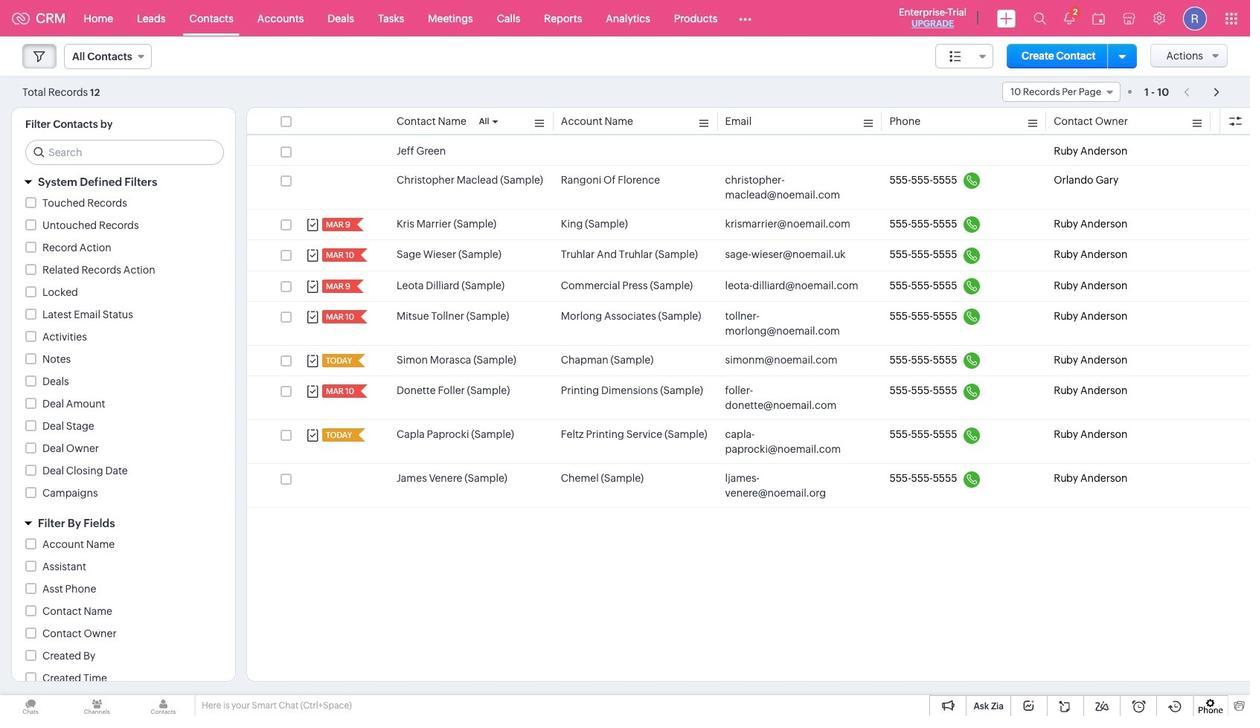 Task type: vqa. For each thing, say whether or not it's contained in the screenshot.
Chat with us image
no



Task type: describe. For each thing, give the bounding box(es) containing it.
search image
[[1034, 12, 1046, 25]]

Search text field
[[26, 141, 223, 164]]

calendar image
[[1093, 12, 1105, 24]]

logo image
[[12, 12, 30, 24]]

search element
[[1025, 0, 1055, 36]]

none field 'size'
[[936, 44, 994, 68]]

chats image
[[0, 696, 61, 717]]

size image
[[950, 50, 962, 63]]



Task type: locate. For each thing, give the bounding box(es) containing it.
profile image
[[1183, 6, 1207, 30]]

create menu element
[[988, 0, 1025, 36]]

contacts image
[[133, 696, 194, 717]]

profile element
[[1174, 0, 1216, 36]]

row group
[[247, 137, 1250, 509]]

None field
[[64, 44, 152, 69], [936, 44, 994, 68], [1002, 82, 1121, 102], [64, 44, 152, 69], [1002, 82, 1121, 102]]

create menu image
[[997, 9, 1016, 27]]

signals element
[[1055, 0, 1084, 36]]

Other Modules field
[[730, 6, 762, 30]]

channels image
[[66, 696, 128, 717]]



